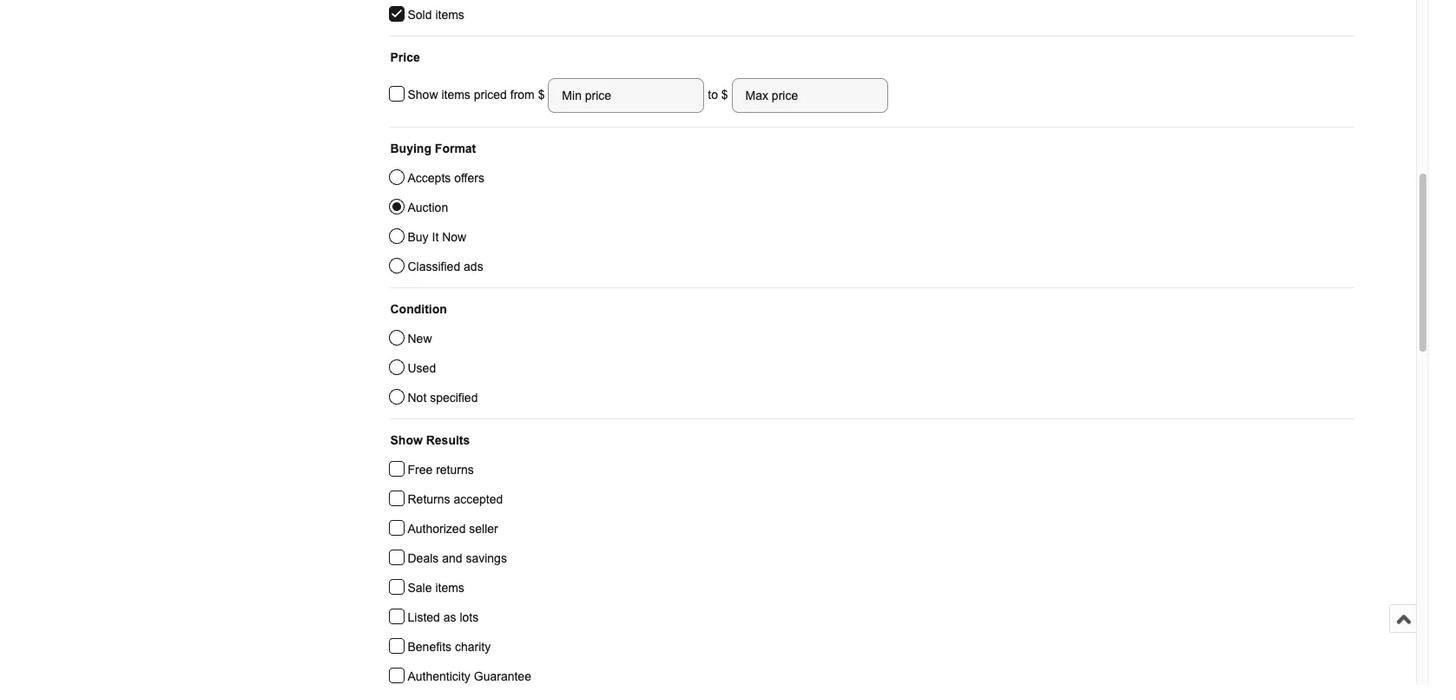 Task type: describe. For each thing, give the bounding box(es) containing it.
format
[[435, 142, 476, 155]]

deals
[[408, 552, 439, 565]]

results
[[426, 433, 470, 447]]

sold items
[[408, 8, 465, 22]]

to
[[708, 87, 718, 101]]

accepts offers
[[408, 171, 485, 185]]

authorized seller
[[408, 522, 498, 536]]

priced
[[474, 87, 507, 101]]

sale
[[408, 581, 432, 595]]

items for sold
[[436, 8, 465, 22]]

classified
[[408, 260, 461, 274]]

guarantee
[[474, 670, 532, 684]]

show for show items priced from
[[408, 87, 438, 101]]

specified
[[430, 391, 478, 405]]

condition
[[390, 302, 447, 316]]

show results
[[390, 433, 470, 447]]

price
[[390, 50, 420, 64]]

items for show
[[442, 87, 471, 101]]

show for show results
[[390, 433, 423, 447]]

not
[[408, 391, 427, 405]]

offers
[[454, 171, 485, 185]]

ads
[[464, 260, 484, 274]]

it
[[432, 230, 439, 244]]

listed
[[408, 611, 440, 625]]

sold
[[408, 8, 432, 22]]

savings
[[466, 552, 507, 565]]

benefits
[[408, 640, 452, 654]]

as
[[444, 611, 457, 625]]

benefits charity
[[408, 640, 491, 654]]

listed as lots
[[408, 611, 479, 625]]

lots
[[460, 611, 479, 625]]

accepted
[[454, 493, 503, 506]]

free returns
[[408, 463, 474, 477]]



Task type: locate. For each thing, give the bounding box(es) containing it.
show down price
[[408, 87, 438, 101]]

auction
[[408, 201, 448, 215]]

authenticity
[[408, 670, 471, 684]]

0 vertical spatial show
[[408, 87, 438, 101]]

returns
[[436, 463, 474, 477]]

sale items
[[408, 581, 465, 595]]

show items priced from
[[408, 87, 538, 101]]

buy
[[408, 230, 429, 244]]

show
[[408, 87, 438, 101], [390, 433, 423, 447]]

1 horizontal spatial $
[[722, 87, 728, 101]]

free
[[408, 463, 433, 477]]

$ right to
[[722, 87, 728, 101]]

2 vertical spatial items
[[436, 581, 465, 595]]

$ right from
[[538, 87, 548, 101]]

items for sale
[[436, 581, 465, 595]]

returns
[[408, 493, 450, 506]]

0 horizontal spatial $
[[538, 87, 548, 101]]

Enter maximum price range value, $ text field
[[732, 78, 888, 113]]

2 $ from the left
[[722, 87, 728, 101]]

deals and savings
[[408, 552, 507, 565]]

now
[[442, 230, 467, 244]]

items right sold
[[436, 8, 465, 22]]

items left the priced
[[442, 87, 471, 101]]

Enter minimum price range value, $ text field
[[548, 78, 705, 113]]

1 $ from the left
[[538, 87, 548, 101]]

buying
[[390, 142, 432, 155]]

and
[[442, 552, 463, 565]]

new
[[408, 332, 432, 346]]

1 vertical spatial items
[[442, 87, 471, 101]]

1 vertical spatial show
[[390, 433, 423, 447]]

buying format
[[390, 142, 476, 155]]

authorized
[[408, 522, 466, 536]]

seller
[[469, 522, 498, 536]]

returns accepted
[[408, 493, 503, 506]]

accepts
[[408, 171, 451, 185]]

0 vertical spatial items
[[436, 8, 465, 22]]

classified ads
[[408, 260, 484, 274]]

buy it now
[[408, 230, 467, 244]]

used
[[408, 361, 436, 375]]

not specified
[[408, 391, 478, 405]]

items up as
[[436, 581, 465, 595]]

items
[[436, 8, 465, 22], [442, 87, 471, 101], [436, 581, 465, 595]]

show up free
[[390, 433, 423, 447]]

from
[[511, 87, 535, 101]]

to $
[[705, 87, 732, 101]]

$
[[538, 87, 548, 101], [722, 87, 728, 101]]

authenticity guarantee
[[408, 670, 532, 684]]

charity
[[455, 640, 491, 654]]



Task type: vqa. For each thing, say whether or not it's contained in the screenshot.
Vintage in the VINTAGE HAUN FRONZ H.F. INDIA BEVELED BLADE AXE HAMMER HEAD LOGGER TOOL
no



